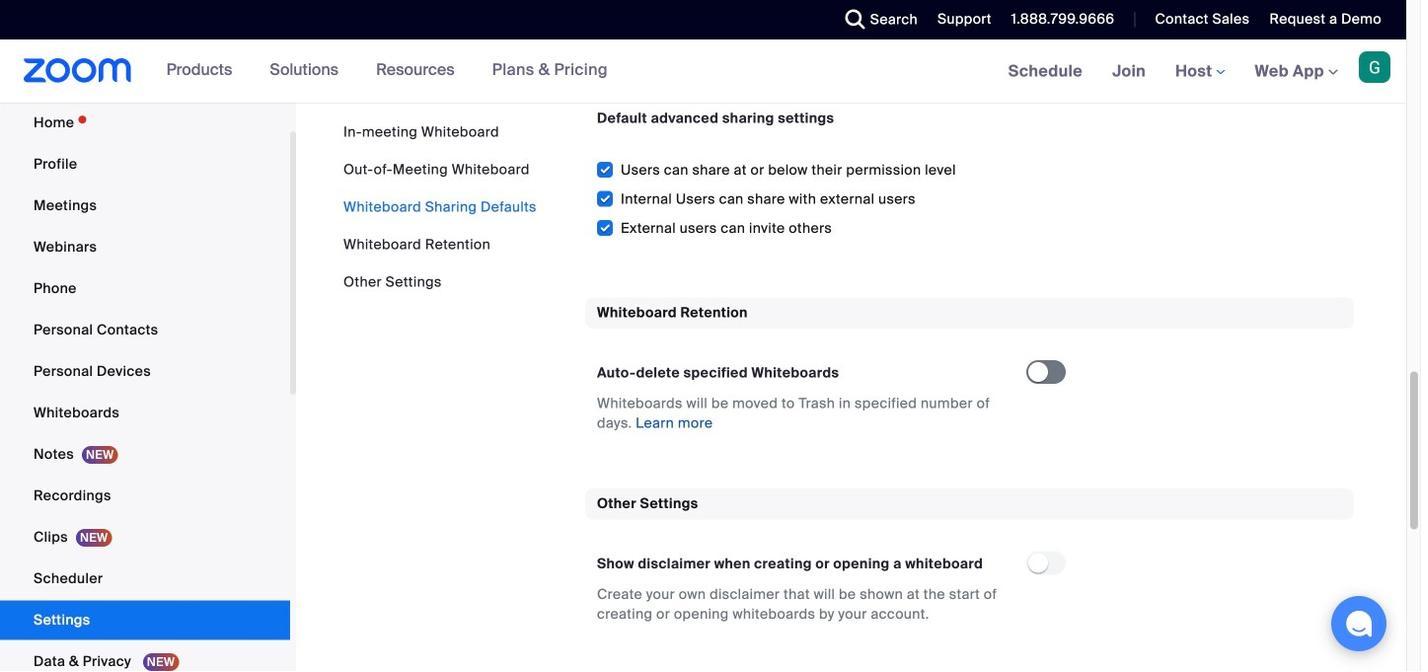 Task type: describe. For each thing, give the bounding box(es) containing it.
open chat image
[[1346, 610, 1373, 638]]

personal menu menu
[[0, 103, 290, 671]]

other settings element
[[586, 489, 1355, 648]]

zoom logo image
[[24, 58, 132, 83]]

meetings navigation
[[994, 39, 1407, 104]]



Task type: vqa. For each thing, say whether or not it's contained in the screenshot.
'banner'
yes



Task type: locate. For each thing, give the bounding box(es) containing it.
product information navigation
[[152, 39, 623, 103]]

whiteboard retention element
[[586, 298, 1355, 457]]

banner
[[0, 39, 1407, 104]]

profile picture image
[[1360, 51, 1391, 83]]

menu bar
[[344, 122, 537, 292]]



